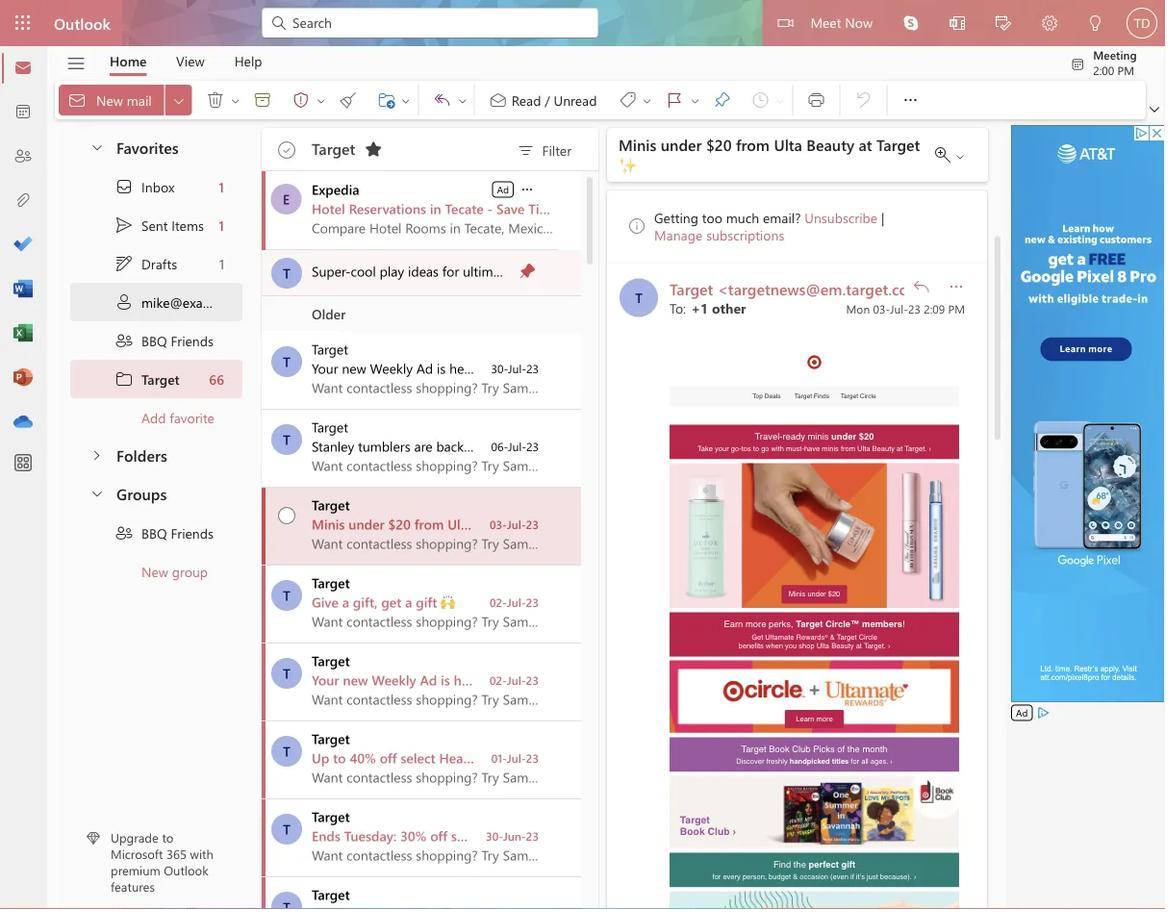 Task type: describe. For each thing, give the bounding box(es) containing it.
move & delete group
[[59, 81, 415, 119]]

target finds link
[[795, 392, 830, 400]]

› inside earn more perks, target circle™ members ! get ultamate rewards ® & target circle benefits when you shop ulta beauty at target. ›
[[889, 642, 891, 650]]

microsoft
[[111, 846, 163, 863]]

 button
[[981, 0, 1027, 49]]

1 horizontal spatial minis
[[619, 134, 657, 154]]

 bbq friends for 2nd  tree item
[[115, 524, 214, 543]]

folders tree item
[[70, 437, 243, 476]]

group
[[172, 563, 208, 581]]

03-jul-23
[[490, 517, 539, 532]]

get
[[382, 594, 402, 611]]


[[1071, 57, 1086, 72]]

new group tree item
[[70, 553, 243, 591]]

hotel reservations in tecate - save time, book it all here
[[312, 200, 662, 218]]

& inside find the perfect gift for every person, budget & occasion (even if it's just because). ›
[[794, 872, 798, 881]]

✨ inside message list list box
[[580, 516, 593, 533]]


[[913, 276, 932, 296]]

more for learn
[[817, 715, 834, 723]]

1 vertical spatial minis
[[823, 444, 839, 452]]

select for hearth
[[401, 750, 436, 767]]

 button inside message list list box
[[519, 180, 536, 198]]

target your new weekly ad is here. 02-jul-23
[[312, 652, 539, 689]]

email message element
[[608, 190, 988, 910]]

all
[[613, 200, 629, 218]]

message list list box
[[262, 171, 662, 910]]

ages.
[[871, 757, 889, 765]]

outlook inside banner
[[54, 13, 111, 33]]

target book club picks of the month discover freshly handpicked titles for all ages. ›
[[737, 745, 893, 765]]

upgrade to microsoft 365 with premium outlook features
[[111, 830, 214, 895]]

 getting too much email? unsubscribe | manage subscriptions
[[628, 208, 885, 244]]

mon
[[847, 301, 871, 316]]

23 for give a gift, get a gift 🙌
[[526, 595, 539, 610]]

target inside minis under $20 from ulta beauty at target ✨
[[877, 134, 921, 154]]

06-
[[492, 439, 509, 454]]

target. inside the travel-ready minis under $20 take your go-tos to go with must-have minis from ulta beauty at target. ›
[[905, 444, 927, 452]]

onedrive image
[[13, 413, 33, 432]]


[[713, 91, 732, 110]]

reservations
[[349, 200, 427, 218]]


[[253, 91, 272, 110]]

jul- for up to 40% off select hearth & hand with magnolia.
[[507, 751, 526, 766]]

for right style
[[575, 828, 593, 845]]

1 a from the left
[[342, 594, 349, 611]]

favorites
[[116, 136, 179, 157]]

› inside find the perfect gift for every person, budget & occasion (even if it's just because). ›
[[915, 872, 917, 881]]

 new mail
[[67, 91, 152, 110]]

new inside target your new weekly ad is here. 02-jul-23
[[343, 672, 368, 689]]

 inside favorites tree item
[[90, 139, 105, 155]]

4 target image from the top
[[272, 659, 302, 689]]

magnolia.
[[565, 750, 626, 767]]

1 for 
[[219, 178, 224, 196]]

› inside the travel-ready minis under $20 take your go-tos to go with must-have minis from ulta beauty at target. ›
[[929, 444, 932, 452]]

ad inside target your new weekly ad is here. 02-jul-23
[[420, 672, 437, 689]]

 drafts
[[115, 254, 177, 273]]


[[115, 216, 134, 235]]

target image inside message list list box
[[272, 425, 302, 455]]

outlook inside upgrade to microsoft 365 with premium outlook features
[[164, 862, 209, 879]]

at inside minis under $20 from ulta beauty at target ✨
[[859, 134, 873, 154]]

favorites tree item
[[70, 129, 243, 168]]

to:
[[670, 299, 687, 317]]

off for 30%
[[431, 828, 448, 845]]

 button for 
[[455, 85, 471, 116]]

are
[[414, 438, 433, 455]]

beauty down  button
[[807, 134, 855, 154]]

beauty inside the travel-ready minis under $20 take your go-tos to go with must-have minis from ulta beauty at target. ›
[[873, 444, 895, 452]]

 button inside move & delete group
[[165, 85, 192, 116]]

add favorite tree item
[[70, 399, 243, 437]]

fun
[[568, 262, 587, 280]]

1 vertical spatial target image
[[807, 354, 823, 370]]

drafts
[[142, 255, 177, 273]]

0 vertical spatial minis
[[808, 432, 829, 442]]

0 vertical spatial minis under $20 from ulta beauty at target ✨
[[619, 134, 921, 175]]

0 vertical spatial target image
[[620, 278, 659, 317]]

minis under $20 from ulta beauty at target ✨ inside message list list box
[[312, 516, 593, 533]]

ulta inside the travel-ready minis under $20 take your go-tos to go with must-have minis from ulta beauty at target. ›
[[858, 444, 871, 452]]

friends for 2nd  tree item
[[171, 524, 214, 542]]

home
[[110, 52, 147, 70]]

0 vertical spatial here.
[[450, 360, 479, 377]]

under inside the travel-ready minis under $20 take your go-tos to go with must-have minis from ulta beauty at target. ›
[[832, 432, 857, 442]]


[[996, 15, 1012, 31]]

30-jul-23
[[492, 361, 539, 376]]

outlook link
[[54, 0, 111, 46]]

files image
[[13, 192, 33, 211]]

 inside groups tree item
[[90, 486, 105, 501]]

1 your from the top
[[312, 360, 338, 377]]

perks,
[[769, 619, 794, 630]]

23 inside target your new weekly ad is here. 02-jul-23
[[526, 673, 539, 688]]

new inside tree item
[[142, 563, 168, 581]]

 inside email message element
[[947, 276, 967, 296]]

mail
[[127, 91, 152, 109]]

earn
[[724, 619, 744, 630]]

gift inside find the perfect gift for every person, budget & occasion (even if it's just because). ›
[[842, 860, 856, 870]]

under down  
[[661, 134, 702, 154]]

t button
[[620, 278, 659, 317]]

tos
[[742, 444, 752, 452]]

 mike@example.com
[[115, 293, 261, 312]]

your
[[715, 444, 729, 452]]

select for summer
[[451, 828, 486, 845]]

 button
[[935, 0, 981, 49]]

0 vertical spatial  button
[[892, 81, 930, 119]]

& inside earn more perks, target circle™ members ! get ultamate rewards ® & target circle benefits when you shop ulta beauty at target. ›
[[831, 633, 835, 642]]

person,
[[743, 872, 767, 881]]

to for up to 40% off select hearth & hand with magnolia.
[[333, 750, 346, 767]]

meeting
[[1094, 47, 1138, 62]]

 filter
[[517, 141, 572, 161]]

much
[[727, 208, 760, 226]]

minis inside message list list box
[[312, 516, 345, 533]]

hotel
[[312, 200, 345, 218]]

 button
[[329, 85, 368, 116]]

 inside  
[[316, 95, 327, 107]]

travel-
[[755, 432, 783, 442]]

you
[[786, 641, 797, 650]]

the inside message list list box
[[597, 828, 617, 845]]

upgrade
[[111, 830, 159, 847]]

premium features image
[[87, 832, 100, 846]]

1 vertical spatial summer
[[490, 828, 540, 845]]

 button for folders
[[78, 437, 114, 473]]


[[619, 91, 638, 110]]

✨ inside minis under $20 from ulta beauty at target ✨
[[619, 155, 634, 175]]

more for earn
[[746, 619, 767, 630]]

new inside  new mail
[[96, 91, 123, 109]]

e
[[283, 190, 290, 208]]

read
[[512, 91, 541, 109]]

23 for your new weekly ad is here.
[[527, 361, 539, 376]]

select a conversation checkbox for stanley tumblers are back 🚨
[[266, 410, 312, 455]]

$20 down  button
[[707, 134, 732, 154]]

book inside message list list box
[[566, 200, 597, 218]]

 button
[[243, 85, 282, 116]]

getting
[[655, 208, 699, 226]]

tags group
[[479, 81, 789, 119]]

friends for  tree item inside favorites tree
[[171, 332, 214, 350]]

at inside the travel-ready minis under $20 take your go-tos to go with must-have minis from ulta beauty at target. ›
[[897, 444, 903, 452]]

super-
[[312, 262, 351, 280]]

6 target image from the top
[[272, 815, 302, 845]]

shop
[[799, 641, 815, 650]]

ulta inside minis under $20 from ulta beauty at target ✨
[[774, 134, 803, 154]]

target inside target book club picks of the month discover freshly handpicked titles for all ages. ›
[[742, 745, 767, 755]]

select a conversation checkbox for super-cool play ideas for ultimate summer fun 😎
[[266, 250, 312, 289]]

365
[[167, 846, 187, 863]]

› inside target book club picks of the month discover freshly handpicked titles for all ages. ›
[[891, 757, 893, 765]]

from inside message list list box
[[415, 516, 444, 533]]

 button for 
[[314, 85, 329, 116]]

 inside message list list box
[[278, 507, 296, 525]]

 
[[206, 91, 241, 110]]

 inside dropdown button
[[171, 93, 186, 108]]

family.
[[620, 828, 660, 845]]


[[115, 177, 134, 196]]

!
[[903, 619, 906, 630]]

tab list containing home
[[95, 46, 277, 76]]

gift inside message list list box
[[416, 594, 438, 611]]

club for target book club picks of the month discover freshly handpicked titles for all ages. ›
[[793, 745, 811, 755]]

pm inside email message element
[[949, 301, 966, 316]]

jul- for give a gift, get a gift 🙌
[[507, 595, 526, 610]]

to: +1 other
[[670, 299, 747, 317]]

<targetnews@em.target.com>
[[718, 278, 933, 299]]

1 02- from the top
[[490, 595, 507, 610]]

jul- for your new weekly ad is here.
[[509, 361, 527, 376]]

weekly inside target your new weekly ad is here. 02-jul-23
[[372, 672, 417, 689]]

 meeting 2:00 pm
[[1071, 47, 1138, 78]]

ideas
[[408, 262, 439, 280]]

more apps image
[[13, 454, 33, 474]]


[[1089, 15, 1104, 31]]


[[115, 254, 134, 273]]

ad left set your advertising preferences icon
[[1017, 707, 1029, 720]]

from inside the travel-ready minis under $20 take your go-tos to go with must-have minis from ulta beauty at target. ›
[[841, 444, 856, 452]]

here
[[633, 200, 662, 218]]

select a conversation checkbox for up to 40% off select hearth & hand with magnolia.
[[266, 722, 312, 767]]

ultimate
[[463, 262, 512, 280]]

because).
[[881, 872, 913, 881]]

02-jul-23
[[490, 595, 539, 610]]

for right 'ideas'
[[443, 262, 459, 280]]

give
[[312, 594, 339, 611]]

with inside upgrade to microsoft 365 with premium outlook features
[[190, 846, 214, 863]]

favorites tree
[[70, 121, 261, 437]]

older
[[312, 305, 346, 323]]

items
[[172, 216, 204, 234]]

to do image
[[13, 236, 33, 255]]

to for upgrade to microsoft 365 with premium outlook features
[[162, 830, 174, 847]]


[[936, 147, 951, 162]]

expedia image
[[271, 184, 302, 215]]

with inside message list list box
[[535, 750, 562, 767]]


[[950, 15, 966, 31]]

ready
[[783, 432, 806, 442]]


[[377, 91, 396, 110]]

 button inside email message element
[[942, 271, 972, 301]]

select a conversation checkbox for your new weekly ad is here.
[[266, 644, 312, 689]]


[[206, 91, 225, 110]]

select a conversation checkbox for minis under $20 from ulta beauty at target ✨
[[266, 488, 312, 530]]

$20 inside the travel-ready minis under $20 take your go-tos to go with must-have minis from ulta beauty at target. ›
[[860, 432, 875, 442]]

1 horizontal spatial 
[[902, 91, 921, 110]]


[[270, 13, 289, 33]]

 inside ' '
[[230, 95, 241, 107]]

jul- inside target your new weekly ad is here. 02-jul-23
[[507, 673, 526, 688]]

style
[[543, 828, 572, 845]]

2 a from the left
[[405, 594, 412, 611]]

 read / unread
[[489, 91, 597, 110]]

 tree item
[[70, 206, 243, 245]]

 inside folders tree item
[[89, 448, 104, 464]]

now
[[846, 13, 873, 31]]

 button for groups
[[80, 476, 113, 511]]

circle™
[[826, 619, 860, 630]]

Search field
[[291, 12, 587, 32]]

1 target image from the top
[[272, 258, 302, 289]]

0 vertical spatial summer
[[516, 262, 564, 280]]

3 target image from the top
[[272, 581, 302, 611]]



Task type: vqa. For each thing, say whether or not it's contained in the screenshot.
Options button
no



Task type: locate. For each thing, give the bounding box(es) containing it.
Select a conversation checkbox
[[266, 488, 312, 530], [266, 644, 312, 689], [266, 722, 312, 767], [266, 878, 312, 910]]

select a conversation checkbox down the ends at the bottom left of page
[[266, 878, 312, 910]]

0 vertical spatial select a conversation checkbox
[[266, 410, 312, 455]]

at up unsubscribe
[[859, 134, 873, 154]]

1 vertical spatial off
[[431, 828, 448, 845]]

/
[[545, 91, 550, 109]]

 button left "" button on the top left
[[165, 85, 192, 116]]


[[66, 53, 86, 74]]


[[291, 91, 311, 110]]

0 horizontal spatial with
[[190, 846, 214, 863]]

1 vertical spatial  tree item
[[70, 514, 243, 553]]

outlook banner
[[0, 0, 1166, 49]]

target heading
[[312, 128, 389, 170]]

0 vertical spatial new
[[342, 360, 367, 377]]

0 horizontal spatial gift
[[416, 594, 438, 611]]

 left "" button on the top left
[[171, 93, 186, 108]]

1 horizontal spatial target image
[[620, 278, 659, 317]]

0 horizontal spatial minis
[[312, 516, 345, 533]]

 inbox
[[115, 177, 175, 196]]

0 vertical spatial club
[[793, 745, 811, 755]]


[[902, 91, 921, 110], [520, 182, 535, 197], [947, 276, 967, 296]]

0 vertical spatial  tree item
[[70, 322, 243, 360]]


[[1151, 105, 1160, 115]]

more inside earn more perks, target circle™ members ! get ultamate rewards ® & target circle benefits when you shop ulta beauty at target. ›
[[746, 619, 767, 630]]

23 for minis under $20 from ulta beauty at target ✨
[[526, 517, 539, 532]]

1 vertical spatial circle
[[859, 633, 878, 642]]

pm inside  meeting 2:00 pm
[[1118, 62, 1135, 78]]

mon 03-jul-23 2:09 pm
[[847, 301, 966, 316]]

 right 
[[400, 95, 412, 106]]

minis up give
[[312, 516, 345, 533]]

$20 down target circle link
[[860, 432, 875, 442]]

 button
[[892, 81, 930, 119], [519, 180, 536, 198], [942, 271, 972, 301]]

time,
[[529, 200, 562, 218]]

groups tree item
[[70, 476, 243, 514]]

ad down older heading
[[417, 360, 433, 377]]

your down older
[[312, 360, 338, 377]]

ulta down ®
[[817, 641, 830, 650]]

03- inside email message element
[[874, 301, 891, 316]]

01-jul-23
[[492, 751, 539, 766]]

occasion
[[800, 872, 829, 881]]

 button
[[80, 129, 113, 165], [78, 437, 114, 473], [80, 476, 113, 511]]

off right '30%'
[[431, 828, 448, 845]]

0 vertical spatial weekly
[[370, 360, 413, 377]]

ad up save
[[497, 183, 509, 196]]

1  from the top
[[115, 331, 134, 350]]

target inside  target
[[142, 370, 180, 388]]

folders
[[116, 445, 167, 465]]

 left groups
[[90, 486, 105, 501]]

every
[[723, 872, 741, 881]]

23 for stanley tumblers are back 🚨
[[527, 439, 539, 454]]

06-jul-23
[[492, 439, 539, 454]]

with right the hand
[[535, 750, 562, 767]]

✨ up "all"
[[619, 155, 634, 175]]

3 select a conversation checkbox from the top
[[266, 722, 312, 767]]

under inside message list list box
[[349, 516, 385, 533]]

1 horizontal spatial new
[[142, 563, 168, 581]]

filter
[[543, 141, 572, 159]]

 button down ''
[[892, 81, 930, 119]]

beauty down circle™
[[832, 641, 855, 650]]

2 vertical spatial book
[[681, 826, 705, 837]]

beauty down target circle link
[[873, 444, 895, 452]]

ulta left 03-jul-23
[[448, 516, 473, 533]]

1 vertical spatial bbq
[[142, 524, 167, 542]]

 button for 
[[228, 85, 243, 116]]

$20 inside minis under $20 link
[[829, 590, 841, 598]]

gift left 🙌
[[416, 594, 438, 611]]

target image inside t checkbox
[[272, 347, 302, 377]]

 button
[[1027, 0, 1073, 49]]

0 horizontal spatial to
[[162, 830, 174, 847]]

weekly down "get"
[[372, 672, 417, 689]]

2 horizontal spatial  button
[[688, 85, 703, 116]]


[[489, 91, 508, 110]]

0 vertical spatial 
[[115, 331, 134, 350]]

club for target book club ›
[[708, 826, 730, 837]]

here. left 30-jul-23
[[450, 360, 479, 377]]

 button
[[423, 85, 455, 116]]

2 select a conversation checkbox from the top
[[266, 644, 312, 689]]

1 vertical spatial club
[[708, 826, 730, 837]]

subscriptions
[[707, 226, 785, 244]]

 button right 
[[455, 85, 471, 116]]

03- inside message list list box
[[490, 517, 507, 532]]

new up 40%
[[343, 672, 368, 689]]

club inside target book club picks of the month discover freshly handpicked titles for all ages. ›
[[793, 745, 811, 755]]

people image
[[13, 147, 33, 167]]

+1 other button
[[691, 299, 747, 317], [691, 299, 747, 317]]

1 vertical spatial with
[[535, 750, 562, 767]]

02- right 🙌
[[490, 595, 507, 610]]

 button inside folders tree item
[[78, 437, 114, 473]]

application
[[0, 0, 1166, 910]]

1 vertical spatial 03-
[[490, 517, 507, 532]]

1 vertical spatial  bbq friends
[[115, 524, 214, 543]]

select a conversation checkbox for target
[[266, 566, 312, 611]]

off for 40%
[[380, 750, 397, 767]]

ulta down  button
[[774, 134, 803, 154]]

target image left to:
[[620, 278, 659, 317]]

your inside target your new weekly ad is here. 02-jul-23
[[312, 672, 339, 689]]

beauty down 06-
[[476, 516, 518, 533]]

03- right mon
[[874, 301, 891, 316]]

gift up if
[[842, 860, 856, 870]]

30- for here.
[[492, 361, 509, 376]]

2 target image from the top
[[272, 347, 302, 377]]

 button
[[1073, 0, 1120, 49]]

minis inside minis under $20 link
[[789, 590, 806, 598]]

all
[[862, 757, 869, 765]]


[[517, 142, 536, 161]]

at right have
[[897, 444, 903, 452]]

jul- left '2:09'
[[891, 301, 909, 316]]

0 horizontal spatial from
[[415, 516, 444, 533]]

1 select a conversation checkbox from the top
[[266, 410, 312, 455]]

beauty inside message list list box
[[476, 516, 518, 533]]

2  from the top
[[278, 507, 296, 525]]

 inside the  
[[400, 95, 412, 106]]

23 down 06-jul-23
[[526, 517, 539, 532]]

0 horizontal spatial  button
[[165, 85, 192, 116]]

powerpoint image
[[13, 369, 33, 388]]

0 horizontal spatial new
[[96, 91, 123, 109]]

to right upgrade
[[162, 830, 174, 847]]

0 vertical spatial outlook
[[54, 13, 111, 33]]

members
[[863, 619, 903, 630]]

0 horizontal spatial  button
[[228, 85, 243, 116]]

picks
[[814, 745, 835, 755]]

7 target image from the top
[[272, 892, 302, 910]]

0 horizontal spatial &
[[485, 750, 495, 767]]

1 vertical spatial &
[[485, 750, 495, 767]]

new left group
[[142, 563, 168, 581]]

 inside the " "
[[457, 95, 469, 107]]

0 vertical spatial 02-
[[490, 595, 507, 610]]

ulta inside earn more perks, target circle™ members ! get ultamate rewards ® & target circle benefits when you shop ulta beauty at target. ›
[[817, 641, 830, 650]]

03- down 06-
[[490, 517, 507, 532]]

circle inside earn more perks, target circle™ members ! get ultamate rewards ® & target circle benefits when you shop ulta beauty at target. ›
[[859, 633, 878, 642]]

beauty inside earn more perks, target circle™ members ! get ultamate rewards ® & target circle benefits when you shop ulta beauty at target. ›
[[832, 641, 855, 650]]

to
[[754, 444, 760, 452], [333, 750, 346, 767], [162, 830, 174, 847]]

1 horizontal spatial to
[[333, 750, 346, 767]]

1 vertical spatial 1
[[219, 216, 224, 234]]

meet now
[[811, 13, 873, 31]]

excel image
[[13, 324, 33, 344]]

with right 'go'
[[772, 444, 785, 452]]

deals
[[765, 392, 781, 400]]

1 for 
[[219, 216, 224, 234]]

 bbq friends inside favorites tree
[[115, 331, 214, 350]]

1 select a conversation checkbox from the top
[[266, 250, 312, 289]]

66
[[209, 370, 224, 388]]


[[1043, 15, 1058, 31]]

bbq up  tree item
[[142, 332, 167, 350]]

1 vertical spatial 02-
[[490, 673, 507, 688]]

0 vertical spatial is
[[437, 360, 446, 377]]

1 horizontal spatial the
[[794, 860, 807, 870]]

4 select a conversation checkbox from the top
[[266, 878, 312, 910]]

with inside the travel-ready minis under $20 take your go-tos to go with must-have minis from ulta beauty at target. ›
[[772, 444, 785, 452]]

 button right 
[[228, 85, 243, 116]]

t inside checkbox
[[283, 353, 291, 371]]

with right 365
[[190, 846, 214, 863]]

1  button from the left
[[228, 85, 243, 116]]

1 bbq from the top
[[142, 332, 167, 350]]

2  button from the left
[[455, 85, 471, 116]]

2  button from the left
[[314, 85, 329, 116]]

book inside "target book club ›"
[[681, 826, 705, 837]]

1 horizontal spatial ✨
[[619, 155, 634, 175]]

1 horizontal spatial gift
[[842, 860, 856, 870]]

when
[[766, 641, 784, 650]]

for inside find the perfect gift for every person, budget & occasion (even if it's just because). ›
[[713, 872, 721, 881]]

jul- for stanley tumblers are back 🚨
[[509, 439, 527, 454]]

Select a conversation checkbox
[[266, 332, 312, 377]]

2 vertical spatial the
[[794, 860, 807, 870]]

 inside  
[[690, 95, 701, 107]]

2 02- from the top
[[490, 673, 507, 688]]

email?
[[763, 208, 801, 226]]

summer left fun
[[516, 262, 564, 280]]

select a conversation checkbox for ends tuesday: 30% off select summer style for the family.
[[266, 800, 312, 845]]

here. up up to 40% off select hearth & hand with magnolia.
[[454, 672, 484, 689]]

book inside target book club picks of the month discover freshly handpicked titles for all ages. ›
[[769, 745, 790, 755]]

book up freshly
[[769, 745, 790, 755]]

$20 down stanley tumblers are back 🚨
[[389, 516, 411, 533]]

minis under $20 from ulta beauty at target ✨ up email?
[[619, 134, 921, 175]]

target image
[[272, 258, 302, 289], [272, 347, 302, 377], [272, 581, 302, 611], [272, 659, 302, 689], [272, 737, 302, 767], [272, 815, 302, 845], [272, 892, 302, 910]]

2 select a conversation checkbox from the top
[[266, 566, 312, 611]]

more up get
[[746, 619, 767, 630]]

jul- up the hand
[[507, 673, 526, 688]]

1 horizontal spatial club
[[793, 745, 811, 755]]

the left "family."
[[597, 828, 617, 845]]

 inside  
[[955, 151, 967, 162]]

target. inside earn more perks, target circle™ members ! get ultamate rewards ® & target circle benefits when you shop ulta beauty at target. ›
[[865, 641, 887, 650]]

older heading
[[262, 297, 582, 332]]

 bbq friends down groups tree item
[[115, 524, 214, 543]]

book
[[566, 200, 597, 218], [769, 745, 790, 755], [681, 826, 705, 837]]

to inside message list list box
[[333, 750, 346, 767]]

message list section
[[262, 123, 662, 910]]

club inside "target book club ›"
[[708, 826, 730, 837]]

0 vertical spatial  bbq friends
[[115, 331, 214, 350]]

club
[[793, 745, 811, 755], [708, 826, 730, 837]]

none text field containing to:
[[670, 299, 833, 317]]

$20 inside message list list box
[[389, 516, 411, 533]]

0 vertical spatial minis
[[619, 134, 657, 154]]

stanley tumblers are back 🚨
[[312, 438, 481, 455]]

ulta inside message list list box
[[448, 516, 473, 533]]

premium
[[111, 862, 160, 879]]

0 horizontal spatial off
[[380, 750, 397, 767]]

target image
[[620, 278, 659, 317], [807, 354, 823, 370], [272, 425, 302, 455]]

1 vertical spatial target.
[[865, 641, 887, 650]]

2 horizontal spatial minis
[[789, 590, 806, 598]]

1 inside  tree item
[[219, 216, 224, 234]]

1 vertical spatial select
[[451, 828, 486, 845]]

book for target book club picks of the month discover freshly handpicked titles for all ages. ›
[[769, 745, 790, 755]]

 tree item inside favorites tree
[[70, 322, 243, 360]]

1 horizontal spatial book
[[681, 826, 705, 837]]

learn more link
[[670, 660, 960, 733]]

1 horizontal spatial &
[[794, 872, 798, 881]]

 button for 
[[688, 85, 703, 116]]

2 horizontal spatial  button
[[942, 271, 972, 301]]

40%
[[350, 750, 376, 767]]

0 vertical spatial select
[[401, 750, 436, 767]]

2 your from the top
[[312, 672, 339, 689]]

circle right "finds"
[[861, 392, 877, 400]]

learn more
[[796, 715, 834, 723]]

 bbq friends
[[115, 331, 214, 350], [115, 524, 214, 543]]

the inside target book club picks of the month discover freshly handpicked titles for all ages. ›
[[848, 745, 861, 755]]

› inside "target book club ›"
[[733, 826, 736, 837]]

at inside message list list box
[[522, 516, 534, 533]]

circle down members
[[859, 633, 878, 642]]

& right budget
[[794, 872, 798, 881]]

select a conversation checkbox containing 
[[266, 488, 312, 530]]

2  bbq friends from the top
[[115, 524, 214, 543]]

0 vertical spatial from
[[736, 134, 770, 154]]

club up every
[[708, 826, 730, 837]]

target image up the top deals target finds target circle
[[807, 354, 823, 370]]

 tree item
[[70, 245, 243, 283]]

1  button from the left
[[165, 85, 192, 116]]

to left 'go'
[[754, 444, 760, 452]]

off
[[380, 750, 397, 767], [431, 828, 448, 845]]

is inside target your new weekly ad is here. 02-jul-23
[[441, 672, 450, 689]]

outlook up "" button
[[54, 13, 111, 33]]

0 vertical spatial gift
[[416, 594, 438, 611]]

0 vertical spatial your
[[312, 360, 338, 377]]

new left mail
[[96, 91, 123, 109]]

from down are
[[415, 516, 444, 533]]

2  from the top
[[115, 524, 134, 543]]

1 horizontal spatial outlook
[[164, 862, 209, 879]]

0 vertical spatial the
[[848, 745, 861, 755]]

select
[[401, 750, 436, 767], [451, 828, 486, 845]]

book for target book club ›
[[681, 826, 705, 837]]

0 vertical spatial select a conversation checkbox
[[266, 250, 312, 289]]

other
[[712, 299, 747, 317]]

 inside  
[[642, 95, 653, 106]]

 tree item
[[70, 360, 243, 399]]

 button inside groups tree item
[[80, 476, 113, 511]]

 button left groups
[[80, 476, 113, 511]]

2 vertical spatial to
[[162, 830, 174, 847]]

 inside favorites tree
[[115, 331, 134, 350]]

unsubscribe
[[805, 208, 878, 226]]

1  bbq friends from the top
[[115, 331, 214, 350]]

23 up the hand
[[526, 673, 539, 688]]

2 horizontal spatial book
[[769, 745, 790, 755]]

0 horizontal spatial select
[[401, 750, 436, 767]]

3 1 from the top
[[219, 255, 224, 273]]

1  tree item from the top
[[70, 322, 243, 360]]

0 vertical spatial to
[[754, 444, 760, 452]]

1 friends from the top
[[171, 332, 214, 350]]

 inside select all messages option
[[278, 142, 296, 159]]

td
[[1135, 15, 1151, 30]]

select a conversation checkbox left the gift,
[[266, 566, 312, 611]]

1 horizontal spatial a
[[405, 594, 412, 611]]

30- left style
[[486, 829, 504, 844]]

 button right 
[[688, 85, 703, 116]]

none text field inside email message element
[[670, 299, 833, 317]]

23 inside email message element
[[909, 301, 921, 316]]

target inside "target book club ›"
[[681, 814, 710, 826]]

1 select a conversation checkbox from the top
[[266, 488, 312, 530]]

jul- for minis under $20 from ulta beauty at target ✨
[[507, 517, 526, 532]]

 right 
[[316, 95, 327, 107]]


[[280, 142, 295, 157]]

for inside target book club picks of the month discover freshly handpicked titles for all ages. ›
[[851, 757, 860, 765]]

0 horizontal spatial pm
[[949, 301, 966, 316]]

Select a conversation checkbox
[[266, 250, 312, 289], [266, 566, 312, 611]]

 button
[[703, 85, 742, 116]]

 search field
[[262, 0, 599, 43]]

select a conversation checkbox down give
[[266, 644, 312, 689]]

2 vertical spatial from
[[415, 516, 444, 533]]

up to 40% off select hearth & hand with magnolia.
[[312, 750, 626, 767]]

1 vertical spatial the
[[597, 828, 617, 845]]

1 horizontal spatial from
[[736, 134, 770, 154]]


[[807, 91, 826, 110]]

1 vertical spatial  button
[[519, 180, 536, 198]]

23 for ends tuesday: 30% off select summer style for the family.
[[526, 829, 539, 844]]

1 1 from the top
[[219, 178, 224, 196]]

select a conversation checkbox down stanley
[[266, 488, 312, 530]]

left-rail-appbar navigation
[[4, 46, 42, 445]]

0 vertical spatial 03-
[[874, 301, 891, 316]]

1 vertical spatial 
[[278, 507, 296, 525]]

inbox
[[142, 178, 175, 196]]

😎
[[591, 262, 604, 280]]

 button right ""
[[942, 271, 972, 301]]

the inside find the perfect gift for every person, budget & occasion (even if it's just because). ›
[[794, 860, 807, 870]]

 target
[[115, 370, 180, 389]]

0 horizontal spatial club
[[708, 826, 730, 837]]

bbq inside favorites tree
[[142, 332, 167, 350]]

application containing outlook
[[0, 0, 1166, 910]]

 down ''
[[902, 91, 921, 110]]

Select all messages checkbox
[[273, 137, 300, 164]]

2 1 from the top
[[219, 216, 224, 234]]

& inside message list list box
[[485, 750, 495, 767]]

2 horizontal spatial the
[[848, 745, 861, 755]]

calendar image
[[13, 103, 33, 122]]

2 horizontal spatial 
[[947, 276, 967, 296]]

1 for 
[[219, 255, 224, 273]]

 button right 
[[314, 85, 329, 116]]

weekly down older heading
[[370, 360, 413, 377]]

 
[[666, 91, 701, 110]]

2  tree item from the top
[[70, 514, 243, 553]]

friends inside favorites tree
[[171, 332, 214, 350]]

target inside target 
[[312, 138, 356, 159]]

for left all
[[851, 757, 860, 765]]

30- for summer
[[486, 829, 504, 844]]

bbq
[[142, 332, 167, 350], [142, 524, 167, 542]]

1 vertical spatial select a conversation checkbox
[[266, 800, 312, 845]]

1 vertical spatial minis
[[312, 516, 345, 533]]

1 vertical spatial from
[[841, 444, 856, 452]]

2 horizontal spatial with
[[772, 444, 785, 452]]

2 vertical spatial  button
[[80, 476, 113, 511]]

tab list
[[95, 46, 277, 76]]

1 horizontal spatial  button
[[455, 85, 471, 116]]

5 target image from the top
[[272, 737, 302, 767]]

1 inside  tree item
[[219, 178, 224, 196]]

jul- down 06-jul-23
[[507, 517, 526, 532]]

23 for up to 40% off select hearth & hand with magnolia.
[[526, 751, 539, 766]]

from down  button
[[736, 134, 770, 154]]

2 vertical spatial 1
[[219, 255, 224, 273]]

freshly
[[767, 757, 788, 765]]

 tree item
[[70, 168, 243, 206]]

jul- up 06-jul-23
[[509, 361, 527, 376]]

1 vertical spatial new
[[343, 672, 368, 689]]

jul- right hearth
[[507, 751, 526, 766]]

jul-
[[891, 301, 909, 316], [509, 361, 527, 376], [509, 439, 527, 454], [507, 517, 526, 532], [507, 595, 526, 610], [507, 673, 526, 688], [507, 751, 526, 766]]

target inside target your new weekly ad is here. 02-jul-23
[[312, 652, 350, 670]]

select a conversation checkbox down t checkbox
[[266, 410, 312, 455]]

0 vertical spatial &
[[831, 633, 835, 642]]

1
[[219, 178, 224, 196], [219, 216, 224, 234], [219, 255, 224, 273]]

+1
[[691, 299, 709, 317]]

select a conversation checkbox down up
[[266, 800, 312, 845]]

 button
[[196, 85, 228, 116]]

1 horizontal spatial pm
[[1118, 62, 1135, 78]]

jul- inside email message element
[[891, 301, 909, 316]]

✨ right 03-jul-23
[[580, 516, 593, 533]]

1 horizontal spatial more
[[817, 715, 834, 723]]

2 bbq from the top
[[142, 524, 167, 542]]

set your advertising preferences image
[[1036, 706, 1052, 721]]

2 vertical spatial &
[[794, 872, 798, 881]]

1 horizontal spatial select
[[451, 828, 486, 845]]

03-
[[874, 301, 891, 316], [490, 517, 507, 532]]

&
[[831, 633, 835, 642], [485, 750, 495, 767], [794, 872, 798, 881]]

Select a conversation checkbox
[[266, 410, 312, 455], [266, 800, 312, 845]]

minis under $20
[[789, 590, 841, 598]]

too
[[703, 208, 723, 226]]

 right 
[[230, 95, 241, 107]]

 tree item down groups
[[70, 514, 243, 553]]

0 horizontal spatial ✨
[[580, 516, 593, 533]]

1 vertical spatial new
[[142, 563, 168, 581]]

 button up save
[[519, 180, 536, 198]]

select left 'jun-' on the left of page
[[451, 828, 486, 845]]

here. inside target your new weekly ad is here. 02-jul-23
[[454, 672, 484, 689]]

 tree item
[[70, 322, 243, 360], [70, 514, 243, 553]]

🙌
[[441, 594, 455, 611]]

0 vertical spatial 30-
[[492, 361, 509, 376]]

30- up 06-
[[492, 361, 509, 376]]

ulta
[[774, 134, 803, 154], [858, 444, 871, 452], [448, 516, 473, 533], [817, 641, 830, 650]]

0 horizontal spatial target image
[[272, 425, 302, 455]]

 inside message list list box
[[520, 182, 535, 197]]

0 horizontal spatial the
[[597, 828, 617, 845]]

at down circle™
[[857, 641, 863, 650]]

under up the gift,
[[349, 516, 385, 533]]

jun-
[[504, 829, 526, 844]]

ad up up to 40% off select hearth & hand with magnolia.
[[420, 672, 437, 689]]

 button
[[228, 85, 243, 116], [314, 85, 329, 116]]

2 vertical spatial target image
[[272, 425, 302, 455]]

a left the gift,
[[342, 594, 349, 611]]

 
[[433, 91, 469, 110]]

 button for favorites
[[80, 129, 113, 165]]


[[115, 331, 134, 350], [115, 524, 134, 543]]

learn
[[796, 715, 815, 723]]

2 select a conversation checkbox from the top
[[266, 800, 312, 845]]

 down groups
[[115, 524, 134, 543]]

0 horizontal spatial minis under $20 from ulta beauty at target ✨
[[312, 516, 593, 533]]

3  button from the left
[[688, 85, 703, 116]]

 button
[[57, 47, 95, 80]]

1 right the items
[[219, 216, 224, 234]]

 bbq friends for  tree item inside favorites tree
[[115, 331, 214, 350]]

1 horizontal spatial minis under $20 from ulta beauty at target ✨
[[619, 134, 921, 175]]

minis right have
[[823, 444, 839, 452]]

minis up have
[[808, 432, 829, 442]]

 button inside favorites tree item
[[80, 129, 113, 165]]

jul- right 🚨
[[509, 439, 527, 454]]

word image
[[13, 280, 33, 299]]

tecate
[[445, 200, 484, 218]]

 
[[619, 91, 653, 110]]

1  from the top
[[278, 142, 296, 159]]

1 vertical spatial is
[[441, 672, 450, 689]]

new
[[96, 91, 123, 109], [142, 563, 168, 581]]

new group
[[142, 563, 208, 581]]

tuesday:
[[344, 828, 397, 845]]

23 right 01-
[[526, 751, 539, 766]]

ends tuesday: 30% off select summer style for the family.
[[312, 828, 660, 845]]

mail image
[[13, 59, 33, 78]]

the right of
[[848, 745, 861, 755]]

handpicked
[[790, 757, 830, 765]]

None text field
[[670, 299, 833, 317]]

 button
[[1147, 100, 1164, 119]]

02- inside target your new weekly ad is here. 02-jul-23
[[490, 673, 507, 688]]

t inside popup button
[[636, 288, 643, 306]]

under inside minis under $20 link
[[808, 590, 827, 598]]

0 vertical spatial circle
[[861, 392, 877, 400]]

2 vertical spatial with
[[190, 846, 214, 863]]

ad
[[497, 183, 509, 196], [417, 360, 433, 377], [420, 672, 437, 689], [1017, 707, 1029, 720]]

target <targetnews@em.target.com>
[[670, 278, 933, 299]]

 tree item
[[70, 283, 261, 322]]

select a conversation checkbox left 40%
[[266, 722, 312, 767]]

2 friends from the top
[[171, 524, 214, 542]]

to inside upgrade to microsoft 365 with premium outlook features
[[162, 830, 174, 847]]

finds
[[814, 392, 830, 400]]

1 vertical spatial gift
[[842, 860, 856, 870]]

 right ""
[[947, 276, 967, 296]]

to inside the travel-ready minis under $20 take your go-tos to go with must-have minis from ulta beauty at target. ›
[[754, 444, 760, 452]]

at down 06-jul-23
[[522, 516, 534, 533]]

2 horizontal spatial from
[[841, 444, 856, 452]]

at inside earn more perks, target circle™ members ! get ultamate rewards ® & target circle benefits when you shop ulta beauty at target. ›
[[857, 641, 863, 650]]

stanley
[[312, 438, 355, 455]]

1 inside  tree item
[[219, 255, 224, 273]]



